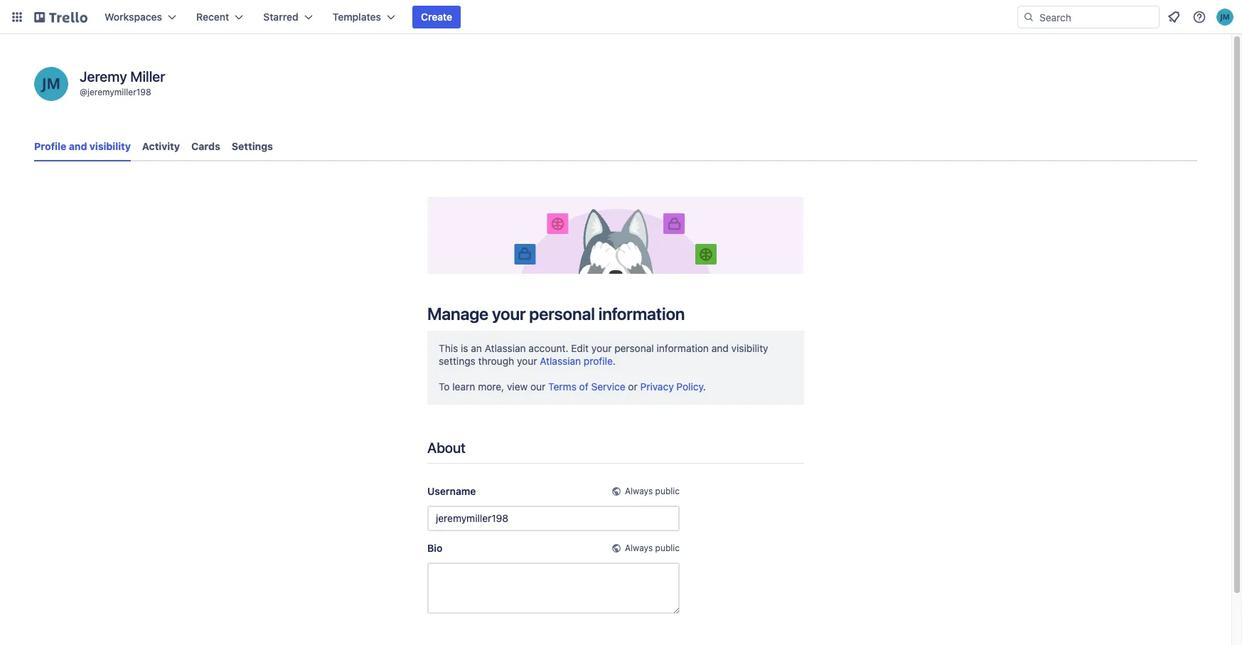 Task type: describe. For each thing, give the bounding box(es) containing it.
workspaces
[[105, 11, 162, 23]]

profile and visibility link
[[34, 134, 131, 161]]

public for username
[[656, 486, 680, 496]]

profile
[[584, 355, 613, 367]]

@
[[80, 87, 88, 97]]

workspaces button
[[96, 6, 185, 28]]

jeremy
[[80, 68, 127, 85]]

more,
[[478, 380, 505, 393]]

create button
[[413, 6, 461, 28]]

. inside . to learn more, view our
[[613, 355, 616, 367]]

information inside this is an atlassian account. edit your personal information and visibility settings through your
[[657, 342, 709, 354]]

always for bio
[[625, 543, 653, 553]]

activity
[[142, 140, 180, 152]]

0 vertical spatial personal
[[529, 304, 595, 324]]

of
[[580, 380, 589, 393]]

service
[[592, 380, 626, 393]]

0 notifications image
[[1166, 9, 1183, 26]]

account.
[[529, 342, 569, 354]]

visibility inside this is an atlassian account. edit your personal information and visibility settings through your
[[732, 342, 769, 354]]

. to learn more, view our
[[439, 355, 616, 393]]

1 vertical spatial .
[[704, 380, 706, 393]]

terms of service link
[[549, 380, 626, 393]]

settings link
[[232, 134, 273, 159]]

atlassian profile
[[540, 355, 613, 367]]

through
[[478, 355, 514, 367]]

templates
[[333, 11, 381, 23]]

manage your personal information
[[428, 304, 685, 324]]

templates button
[[324, 6, 404, 28]]

jeremymiller198
[[88, 87, 151, 97]]

to
[[439, 380, 450, 393]]

public for bio
[[656, 543, 680, 553]]

2 vertical spatial your
[[517, 355, 537, 367]]

privacy
[[641, 380, 674, 393]]

jeremy miller @ jeremymiller198
[[80, 68, 165, 97]]

1 horizontal spatial atlassian
[[540, 355, 581, 367]]

settings
[[439, 355, 476, 367]]

settings
[[232, 140, 273, 152]]

always public for bio
[[625, 543, 680, 553]]

edit
[[571, 342, 589, 354]]

and inside this is an atlassian account. edit your personal information and visibility settings through your
[[712, 342, 729, 354]]

personal inside this is an atlassian account. edit your personal information and visibility settings through your
[[615, 342, 654, 354]]

0 vertical spatial information
[[599, 304, 685, 324]]

1 vertical spatial your
[[592, 342, 612, 354]]



Task type: locate. For each thing, give the bounding box(es) containing it.
2 always public from the top
[[625, 543, 680, 553]]

1 always public from the top
[[625, 486, 680, 496]]

.
[[613, 355, 616, 367], [704, 380, 706, 393]]

0 vertical spatial atlassian
[[485, 342, 526, 354]]

our
[[531, 380, 546, 393]]

terms of service or privacy policy .
[[549, 380, 706, 393]]

. up service on the bottom of the page
[[613, 355, 616, 367]]

1 vertical spatial jeremy miller (jeremymiller198) image
[[34, 67, 68, 101]]

activity link
[[142, 134, 180, 159]]

0 vertical spatial always
[[625, 486, 653, 496]]

1 vertical spatial visibility
[[732, 342, 769, 354]]

1 horizontal spatial visibility
[[732, 342, 769, 354]]

profile and visibility
[[34, 140, 131, 152]]

bio
[[428, 542, 443, 554]]

jeremy miller (jeremymiller198) image left @
[[34, 67, 68, 101]]

1 vertical spatial atlassian
[[540, 355, 581, 367]]

atlassian inside this is an atlassian account. edit your personal information and visibility settings through your
[[485, 342, 526, 354]]

0 horizontal spatial personal
[[529, 304, 595, 324]]

1 vertical spatial always
[[625, 543, 653, 553]]

public
[[656, 486, 680, 496], [656, 543, 680, 553]]

1 vertical spatial public
[[656, 543, 680, 553]]

and
[[69, 140, 87, 152], [712, 342, 729, 354]]

recent
[[196, 11, 229, 23]]

. right privacy
[[704, 380, 706, 393]]

terms
[[549, 380, 577, 393]]

about
[[428, 439, 466, 456]]

Bio text field
[[428, 563, 680, 614]]

jeremy miller (jeremymiller198) image
[[1217, 9, 1234, 26], [34, 67, 68, 101]]

atlassian profile link
[[540, 355, 613, 367]]

username
[[428, 485, 476, 497]]

this
[[439, 342, 458, 354]]

manage
[[428, 304, 489, 324]]

information up this is an atlassian account. edit your personal information and visibility settings through your
[[599, 304, 685, 324]]

recent button
[[188, 6, 252, 28]]

your down account.
[[517, 355, 537, 367]]

personal up account.
[[529, 304, 595, 324]]

create
[[421, 11, 453, 23]]

0 horizontal spatial atlassian
[[485, 342, 526, 354]]

primary element
[[0, 0, 1243, 34]]

always for username
[[625, 486, 653, 496]]

always
[[625, 486, 653, 496], [625, 543, 653, 553]]

switch to… image
[[10, 10, 24, 24]]

cards
[[191, 140, 220, 152]]

starred button
[[255, 6, 321, 28]]

or
[[628, 380, 638, 393]]

an
[[471, 342, 482, 354]]

2 always from the top
[[625, 543, 653, 553]]

0 vertical spatial always public
[[625, 486, 680, 496]]

1 horizontal spatial personal
[[615, 342, 654, 354]]

view
[[507, 380, 528, 393]]

1 public from the top
[[656, 486, 680, 496]]

personal
[[529, 304, 595, 324], [615, 342, 654, 354]]

your up through
[[492, 304, 526, 324]]

open information menu image
[[1193, 10, 1207, 24]]

your
[[492, 304, 526, 324], [592, 342, 612, 354], [517, 355, 537, 367]]

1 vertical spatial personal
[[615, 342, 654, 354]]

information
[[599, 304, 685, 324], [657, 342, 709, 354]]

1 horizontal spatial and
[[712, 342, 729, 354]]

0 horizontal spatial and
[[69, 140, 87, 152]]

policy
[[677, 380, 704, 393]]

this is an atlassian account. edit your personal information and visibility settings through your
[[439, 342, 769, 367]]

information up policy
[[657, 342, 709, 354]]

visibility
[[90, 140, 131, 152], [732, 342, 769, 354]]

0 horizontal spatial .
[[613, 355, 616, 367]]

Search field
[[1035, 6, 1160, 28]]

0 vertical spatial public
[[656, 486, 680, 496]]

0 vertical spatial and
[[69, 140, 87, 152]]

1 vertical spatial and
[[712, 342, 729, 354]]

2 public from the top
[[656, 543, 680, 553]]

1 horizontal spatial jeremy miller (jeremymiller198) image
[[1217, 9, 1234, 26]]

0 vertical spatial .
[[613, 355, 616, 367]]

back to home image
[[34, 6, 88, 28]]

learn
[[453, 380, 476, 393]]

Username text field
[[428, 506, 680, 531]]

cards link
[[191, 134, 220, 159]]

1 always from the top
[[625, 486, 653, 496]]

atlassian down account.
[[540, 355, 581, 367]]

0 vertical spatial jeremy miller (jeremymiller198) image
[[1217, 9, 1234, 26]]

0 vertical spatial your
[[492, 304, 526, 324]]

miller
[[130, 68, 165, 85]]

atlassian
[[485, 342, 526, 354], [540, 355, 581, 367]]

is
[[461, 342, 469, 354]]

0 vertical spatial visibility
[[90, 140, 131, 152]]

0 horizontal spatial visibility
[[90, 140, 131, 152]]

profile
[[34, 140, 66, 152]]

privacy policy link
[[641, 380, 704, 393]]

starred
[[263, 11, 299, 23]]

your up profile
[[592, 342, 612, 354]]

jeremy miller (jeremymiller198) image inside the primary element
[[1217, 9, 1234, 26]]

search image
[[1024, 11, 1035, 23]]

atlassian up through
[[485, 342, 526, 354]]

1 vertical spatial always public
[[625, 543, 680, 553]]

always public for username
[[625, 486, 680, 496]]

personal up or
[[615, 342, 654, 354]]

jeremy miller (jeremymiller198) image right open information menu icon
[[1217, 9, 1234, 26]]

1 vertical spatial information
[[657, 342, 709, 354]]

1 horizontal spatial .
[[704, 380, 706, 393]]

always public
[[625, 486, 680, 496], [625, 543, 680, 553]]

0 horizontal spatial jeremy miller (jeremymiller198) image
[[34, 67, 68, 101]]



Task type: vqa. For each thing, say whether or not it's contained in the screenshot.
sm image to the bottom
no



